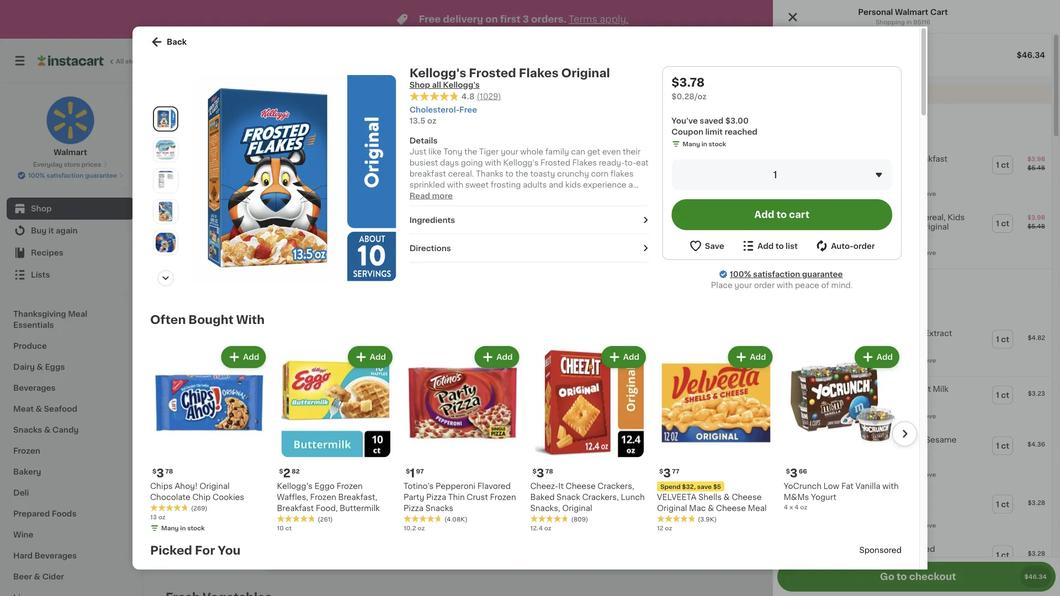 Task type: vqa. For each thing, say whether or not it's contained in the screenshot.


Task type: locate. For each thing, give the bounding box(es) containing it.
1 vertical spatial 24
[[377, 252, 385, 258]]

1 $3.28 from the top
[[1028, 500, 1046, 506]]

48 inside product group
[[392, 195, 400, 201]]

details
[[410, 137, 438, 145]]

2 each (est.) from the left
[[966, 229, 1013, 238]]

kellogg's for cereal,
[[582, 396, 617, 404]]

1 vertical spatial $46.34
[[1025, 574, 1047, 580]]

0 vertical spatial and
[[720, 418, 735, 426]]

enlarge cereal & breakfast food kellogg's frosted flakes original angle_right (opens in a new tab) image
[[156, 171, 176, 191]]

97 for 1
[[416, 468, 424, 474]]

42 right lime
[[187, 245, 197, 252]]

18 down $ 1 44
[[274, 252, 281, 258]]

18.4 oz
[[479, 429, 501, 435]]

4 product group from the top
[[773, 377, 1052, 428]]

1 1 ct button from the top
[[993, 156, 1013, 174]]

add button for 7
[[424, 472, 467, 492]]

cereal up $1.44 each (estimated) element
[[313, 220, 338, 228]]

0 vertical spatial (1.03k)
[[520, 232, 542, 239]]

0 horizontal spatial arils
[[511, 267, 528, 274]]

original inside chips ahoy! original chocolate chip cookies
[[200, 482, 230, 490]]

add for yocrunch low fat vanilla with m&ms yogurt
[[877, 354, 893, 361]]

2 horizontal spatial wonderful
[[866, 245, 907, 252]]

organic up 44
[[264, 218, 289, 224]]

$ 3 78 down the 10 ct
[[276, 568, 297, 580]]

$ inside $ 4 86
[[362, 230, 366, 237]]

0 horizontal spatial each (est.)
[[288, 229, 336, 238]]

replacement down great value 2% reduced fat milk 1 gal at right
[[854, 413, 894, 419]]

cookies
[[213, 494, 244, 501]]

great inside great value white organic sesame seed
[[821, 436, 843, 444]]

replacement for kellogg's rice krispies breakfast cereal original
[[854, 191, 894, 197]]

0 horizontal spatial 97
[[416, 468, 424, 474]]

24 up cantaloupe
[[821, 234, 828, 240]]

chip
[[192, 494, 211, 501]]

4 choose replacement from the top
[[829, 413, 894, 419]]

enlarge cereal & breakfast food kellogg's frosted flakes original angle_back (opens in a new tab) image
[[156, 202, 176, 222]]

1 vertical spatial guarantee
[[85, 173, 117, 179]]

family up (395)
[[611, 418, 637, 426]]

1 horizontal spatial white
[[868, 436, 891, 444]]

more right read
[[432, 192, 453, 200]]

& inside meat & seafood 'link'
[[36, 405, 42, 413]]

0 horizontal spatial cereal
[[313, 220, 338, 228]]

$ 2 42
[[362, 451, 383, 462]]

white down cage at the left of the page
[[360, 488, 382, 495]]

replacement for great value 2% reduced fat milk
[[854, 413, 894, 419]]

satisfaction inside button
[[46, 173, 84, 179]]

2 view from the top
[[903, 324, 922, 332]]

add inside add to list button
[[758, 242, 774, 250]]

remove down frosted flakes breakfast cereal, kids cereal, family breakfast, original 24 oz
[[911, 250, 937, 256]]

oz inside cholesterol-free 13.5 oz
[[427, 117, 437, 125]]

remove for product group containing frosted flakes breakfast cereal, kids cereal, family breakfast, original
[[911, 250, 937, 256]]

original inside kellogg's rice krispies breakfast cereal, kids cereal, family breakfast, original
[[623, 429, 653, 437]]

great for great value grade aa cage free large white eggs 18 oz
[[360, 465, 382, 473]]

choose replacement button
[[816, 189, 894, 199], [816, 248, 894, 258], [816, 355, 894, 365], [816, 411, 894, 421]]

1 choose replacement from the top
[[829, 191, 894, 197]]

0 vertical spatial beverages
[[13, 384, 56, 392]]

yogurt
[[811, 494, 837, 501]]

kellogg's rice krispies breakfast cereal, kids cereal, family breakfast, original
[[582, 396, 670, 437]]

breakfast down view all (40+)
[[911, 155, 948, 163]]

satisfaction
[[846, 63, 883, 69], [46, 173, 84, 179], [753, 271, 801, 278]]

kellogg's inside kellogg's rice krispies breakfast cereal, kids cereal, family breakfast, original
[[582, 396, 617, 404]]

1 horizontal spatial cereal
[[821, 164, 846, 172]]

buy
[[31, 227, 47, 235]]

16.9
[[763, 487, 776, 493]]

3 choose replacement button from the top
[[816, 355, 894, 365]]

0 horizontal spatial 13
[[150, 515, 157, 521]]

& for cider
[[34, 573, 40, 581]]

2 $3.98 $5.48 from the top
[[1028, 215, 1046, 230]]

$ 5 48 for frosted flakes cold breakfast cereal, 8 vitamins and minerals, kids snacks
[[687, 381, 708, 393]]

each (est.) up "(397)"
[[288, 229, 336, 238]]

frosted flakes breakfast cereal, kids cereal, family breakfast, original image
[[780, 212, 803, 235]]

ingredients button
[[410, 215, 649, 226]]

$5 up shells
[[713, 484, 721, 490]]

4 1 ct button from the top
[[993, 386, 1013, 404]]

1 vertical spatial pizza
[[404, 505, 424, 512]]

original inside philadelphia original cream cheese, for a keto and low carb lifestyle
[[603, 476, 633, 484]]

best
[[166, 322, 194, 334]]

spend inside item carousel region
[[661, 484, 681, 490]]

2 horizontal spatial raisin
[[684, 209, 708, 217]]

$ inside $ 3 12
[[750, 230, 754, 236]]

frosted up /pkg at the top of page
[[377, 209, 406, 217]]

1 vertical spatial beverages
[[35, 552, 77, 560]]

choose replacement for kellogg's rice krispies breakfast cereal original
[[829, 191, 894, 197]]

3 up jumbo
[[754, 230, 762, 241]]

1 vertical spatial sponsored badge image
[[554, 564, 587, 571]]

1 remove from the top
[[911, 191, 937, 197]]

cheese,
[[582, 488, 614, 495]]

1 vertical spatial walmart
[[54, 149, 87, 156]]

great value 2% reduced fat milk image
[[780, 384, 803, 407]]

original inside kellogg's apple jacks breakfast cereal, kids snacks, family breakfast, original
[[520, 429, 550, 437]]

philadelphia original cream cheese, for a keto and low carb lifestyle
[[554, 476, 633, 517]]

breakfast,
[[878, 223, 917, 230], [582, 231, 621, 239], [684, 231, 724, 239], [377, 242, 416, 250], [274, 418, 313, 426], [377, 429, 416, 437], [582, 429, 621, 437], [479, 429, 518, 437], [338, 494, 378, 501]]

$ inside $ 1 44
[[265, 230, 269, 236]]

6 product group from the top
[[773, 486, 1052, 537]]

breakfast up vitamins
[[684, 407, 721, 415]]

$3.23
[[1028, 390, 1046, 397]]

cereal & breakfast food kellogg's frosted flakes original hero image
[[190, 75, 396, 282]]

delivery by 10:45am
[[893, 57, 980, 65]]

lime
[[166, 245, 185, 252]]

remove button for kellogg's rice krispies breakfast cereal original's choose replacement 'button'
[[899, 189, 937, 199]]

view all (40+)
[[903, 103, 956, 111]]

0 vertical spatial 42
[[187, 245, 197, 252]]

great inside great value sweetened dried cherries
[[821, 545, 843, 553]]

$ 3 78 for (744)
[[276, 381, 297, 393]]

value inside great value white organic sesame seed
[[845, 436, 866, 444]]

dried
[[914, 545, 936, 553]]

remove button up frosted flakes breakfast cereal, kids cereal, family breakfast, original button
[[899, 189, 937, 199]]

1 ct button for great value white organic sesame seed
[[993, 437, 1013, 455]]

1 $5.48 from the top
[[1028, 165, 1046, 171]]

frosted flakes breakfast cereal, kids cereal, family breakfast, original inside product group
[[377, 209, 462, 250]]

add for velveeta shells & cheese original mac & cheese meal
[[750, 354, 766, 361]]

guarantee left the by
[[884, 63, 916, 69]]

add button for 3
[[322, 472, 364, 492]]

1 vertical spatial $5
[[713, 484, 721, 490]]

1 horizontal spatial 13
[[391, 569, 398, 575]]

cereal
[[821, 164, 846, 172], [313, 220, 338, 228]]

1 vertical spatial and
[[574, 499, 589, 506]]

to right go
[[897, 573, 907, 582]]

0 horizontal spatial raisin bran breakfast cereal, family breakfast, fiber cereal, original
[[274, 396, 364, 437]]

value inside great value sweetened dried cherries
[[845, 545, 866, 553]]

6 up the sweet,
[[560, 230, 568, 241]]

eat inside pom wonderful ready-to-eat pomegranate arils
[[497, 256, 509, 263]]

1 pom from the left
[[457, 245, 476, 252]]

sweetened
[[868, 545, 912, 553]]

choose replacement button for great value 2% reduced fat milk
[[816, 411, 894, 421]]

great value sweetened dried cherries button
[[821, 545, 967, 563]]

walmart image
[[780, 40, 808, 68]]

3 remove button from the top
[[899, 355, 937, 365]]

2 vertical spatial organic
[[893, 436, 924, 444]]

back
[[167, 38, 187, 46]]

3
[[523, 15, 529, 24], [485, 195, 493, 206], [691, 195, 698, 206], [754, 230, 762, 241], [280, 381, 288, 393], [588, 381, 596, 393], [157, 468, 164, 479], [537, 468, 544, 479], [664, 468, 671, 479], [790, 468, 798, 479], [280, 568, 288, 580]]

2 wonderful from the left
[[554, 245, 594, 252]]

3 wonderful from the left
[[866, 245, 907, 252]]

1 ct button for great value 2% reduced fat milk
[[993, 386, 1013, 404]]

dairy
[[13, 363, 35, 371]]

all inside view all (40+) popup button
[[924, 103, 933, 111]]

all stores link
[[38, 45, 146, 76]]

13 inside item carousel region
[[150, 515, 157, 521]]

in
[[907, 19, 912, 25], [702, 141, 708, 147], [196, 257, 201, 264], [778, 257, 784, 264], [407, 263, 412, 269], [714, 263, 720, 269], [407, 440, 412, 446], [509, 440, 515, 446], [304, 450, 310, 456], [293, 496, 298, 502], [487, 498, 492, 504], [681, 509, 687, 515], [972, 509, 978, 515], [390, 509, 395, 515], [180, 526, 186, 532]]

1 horizontal spatial more
[[857, 290, 873, 297]]

24 inside product group
[[377, 252, 385, 258]]

1 eat from the left
[[497, 256, 509, 263]]

nsored
[[875, 547, 902, 555]]

white inside great value white organic sesame seed
[[868, 436, 891, 444]]

and up lifestyle
[[574, 499, 589, 506]]

place
[[711, 282, 733, 289]]

0 horizontal spatial 18
[[274, 252, 281, 258]]

3 right 'first'
[[523, 15, 529, 24]]

1 horizontal spatial and
[[720, 418, 735, 426]]

cereal inside button
[[821, 164, 846, 172]]

0 horizontal spatial pomegranate
[[457, 267, 509, 274]]

white
[[868, 436, 891, 444], [360, 488, 382, 495]]

$ 5 48
[[276, 195, 298, 206], [481, 381, 503, 393], [687, 381, 708, 393]]

remove button down frosted flakes breakfast cereal, kids cereal, family breakfast, original 24 oz
[[899, 248, 937, 258]]

5 remove button from the top
[[899, 470, 937, 480]]

2 ready- from the left
[[845, 256, 873, 263]]

2 horizontal spatial 8
[[845, 277, 849, 283]]

48 up $1.44 each (estimated) element
[[289, 195, 298, 201]]

arils inside pom wonderful ready-to-eat pomegranate arils
[[511, 267, 528, 274]]

0 vertical spatial guarantee
[[884, 63, 916, 69]]

pomegranate inside pom wonderful ready-to-eat pomegranate arils 8 oz
[[845, 267, 897, 274]]

(30+)
[[935, 324, 956, 332]]

(est.) up about 0.53 lb each
[[990, 229, 1013, 238]]

oz inside great value grade aa cage free large white eggs 18 oz
[[368, 498, 375, 504]]

13 down 'chocolate' on the bottom of page
[[150, 515, 157, 521]]

breakfast up 9 oz
[[582, 407, 619, 415]]

bran up save
[[710, 209, 728, 217]]

wine
[[13, 531, 33, 539]]

party
[[404, 494, 424, 501]]

promotion-wrapper element
[[773, 104, 1052, 269], [773, 269, 1052, 377]]

1 horizontal spatial eggs
[[384, 488, 404, 495]]

1 horizontal spatial with
[[883, 482, 899, 490]]

6 for wonderful halos sweet, seedless, easy-to-peel mandarins
[[560, 230, 568, 241]]

guarantee
[[884, 63, 916, 69], [85, 173, 117, 179], [802, 271, 843, 278]]

product group
[[274, 95, 368, 260], [377, 95, 470, 273], [582, 95, 676, 273], [684, 95, 778, 273], [166, 136, 254, 267], [263, 136, 351, 272], [360, 136, 448, 283], [457, 136, 545, 295], [554, 136, 642, 285], [651, 136, 739, 276], [748, 136, 836, 267], [845, 136, 933, 295], [942, 136, 1030, 285], [684, 282, 778, 460], [150, 344, 268, 535], [277, 344, 395, 533], [404, 344, 522, 533], [531, 344, 648, 533], [657, 344, 775, 533], [784, 344, 902, 512], [166, 357, 254, 493], [263, 357, 351, 506], [360, 357, 448, 519], [457, 357, 545, 518], [554, 357, 642, 573], [651, 357, 739, 518], [748, 357, 836, 495], [845, 357, 933, 495], [942, 357, 1030, 528], [274, 469, 368, 597], [377, 469, 470, 597]]

terms
[[569, 15, 598, 24]]

product group containing (5.29k)
[[942, 357, 1030, 528]]

add button for raspberries package
[[693, 139, 736, 159]]

kellogg's inside kellogg's apple jacks breakfast cereal, kids snacks, family breakfast, original
[[479, 396, 515, 404]]

0 horizontal spatial bananas
[[166, 465, 199, 473]]

0 vertical spatial walmart
[[895, 8, 929, 16]]

1 vertical spatial order
[[754, 282, 775, 289]]

1 vertical spatial more
[[857, 290, 873, 297]]

many in stock down 34 oz
[[388, 440, 431, 446]]

4 remove from the top
[[911, 413, 937, 419]]

item carousel region containing fresh fruit
[[166, 96, 1030, 308]]

view for 5
[[903, 103, 922, 111]]

1 ct button for mccormick® pure almond extract
[[993, 331, 1013, 348]]

97 up the sweet,
[[569, 230, 577, 236]]

1 view from the top
[[903, 103, 922, 111]]

with
[[777, 282, 793, 289], [883, 482, 899, 490]]

product group containing mccormick® pure almond extract
[[773, 321, 1052, 372]]

aa
[[432, 465, 443, 473]]

ready- down $ 4 28
[[457, 256, 485, 263]]

to inside spend $15, save $5 spend $10.18 more to redeem
[[875, 290, 881, 297]]

with left peace
[[777, 282, 793, 289]]

1 horizontal spatial 42
[[375, 451, 383, 457]]

sun
[[360, 245, 375, 252]]

6 remove button from the top
[[899, 521, 937, 531]]

3 replacement from the top
[[854, 357, 894, 363]]

4 choose from the top
[[829, 413, 853, 419]]

great inside great value 2% reduced fat milk 1 gal
[[821, 385, 843, 393]]

2 remove button from the top
[[899, 248, 937, 258]]

to- down directions "button"
[[485, 256, 497, 263]]

save
[[862, 280, 881, 287], [697, 484, 712, 490]]

stock
[[709, 141, 726, 147], [203, 257, 220, 264], [785, 257, 802, 264], [414, 263, 431, 269], [722, 263, 739, 269], [414, 440, 431, 446], [516, 440, 534, 446], [311, 450, 329, 456], [300, 496, 317, 502], [494, 498, 511, 504], [688, 509, 705, 515], [979, 509, 997, 515], [397, 509, 414, 515], [187, 526, 205, 532]]

product group containing 1 ct
[[377, 95, 470, 273]]

1 choose from the top
[[829, 191, 853, 197]]

0 horizontal spatial sponsored badge image
[[554, 564, 587, 571]]

to left cart
[[777, 210, 787, 220]]

frosted
[[469, 67, 516, 79], [377, 209, 406, 217], [821, 214, 851, 222], [377, 396, 406, 404], [684, 396, 714, 404]]

1 horizontal spatial bran
[[607, 209, 625, 217]]

coupon
[[672, 128, 704, 136]]

product group
[[773, 147, 1052, 206], [773, 206, 1052, 264], [773, 321, 1052, 372], [773, 377, 1052, 428], [773, 428, 1052, 486], [773, 486, 1052, 537]]

remove for product group containing great value 2% reduced fat milk
[[911, 413, 937, 419]]

28 inside 28 each (est.)
[[278, 451, 287, 457]]

& down shells
[[708, 505, 714, 512]]

directions
[[410, 245, 451, 252]]

2 vertical spatial 8
[[564, 520, 568, 526]]

remove button for choose replacement 'button' for great value 2% reduced fat milk
[[899, 411, 937, 421]]

100% inside button
[[28, 173, 45, 179]]

pomegranate down $ 4 28
[[457, 267, 509, 274]]

5 inside 5 raspberries package 12 oz container
[[657, 230, 665, 241]]

2 eat from the left
[[885, 256, 898, 263]]

arils for pom wonderful ready-to-eat pomegranate arils
[[511, 267, 528, 274]]

value left $ 1 97
[[384, 465, 405, 473]]

(est.) inside $1.44 each (estimated) element
[[312, 229, 336, 238]]

sponsored badge image
[[845, 286, 878, 292], [554, 564, 587, 571]]

1 vertical spatial (1.03k)
[[417, 243, 439, 250]]

milk
[[933, 385, 949, 393]]

1 horizontal spatial fiber
[[623, 231, 643, 239]]

wonderful inside pom wonderful ready-to-eat pomegranate arils
[[478, 245, 519, 252]]

(397)
[[315, 243, 331, 250]]

0 vertical spatial kellogg's rice krispies breakfast cereal original
[[821, 155, 948, 172]]

cheese inside cheez-it cheese crackers, baked snack crackers, lunch snacks, original
[[566, 482, 596, 490]]

6 remove from the top
[[911, 523, 937, 529]]

organic inside organic bananas $0.72 / lb about 2.0 lb each
[[263, 245, 294, 252]]

wine link
[[7, 525, 134, 546]]

save inside spend $15, save $5 spend $10.18 more to redeem
[[862, 280, 881, 287]]

item carousel region
[[166, 96, 1030, 308], [166, 317, 1030, 578], [135, 340, 917, 540]]

instacart logo image
[[38, 54, 104, 67]]

(1.03k) up directions "button"
[[520, 232, 542, 239]]

$0.72
[[263, 255, 280, 261]]

1 ready- from the left
[[457, 256, 485, 263]]

1 product group from the top
[[773, 147, 1052, 206]]

5 product group from the top
[[773, 428, 1052, 486]]

great
[[821, 385, 843, 393], [821, 436, 843, 444], [748, 465, 770, 473], [360, 465, 382, 473], [821, 545, 843, 553]]

original inside 5 raisin bran breakfast cereal, family breakfast, fiber cereal, original
[[582, 242, 612, 250]]

3 1 ct button from the top
[[993, 331, 1013, 348]]

2 horizontal spatial bran
[[710, 209, 728, 217]]

to- inside pom wonderful ready-to-eat pomegranate arils
[[485, 256, 497, 263]]

$ inside $ 1 97
[[406, 468, 410, 474]]

wonderful for pom wonderful ready-to-eat pomegranate arils
[[478, 245, 519, 252]]

x inside yocrunch low fat vanilla with m&ms yogurt 4 x 4 oz
[[790, 504, 793, 510]]

1 $3.98 $5.48 from the top
[[1028, 156, 1046, 171]]

97 up large
[[416, 468, 424, 474]]

0 horizontal spatial 24
[[377, 252, 385, 258]]

more
[[432, 192, 453, 200], [857, 290, 873, 297]]

spend up velveeta
[[661, 484, 681, 490]]

kids inside kellogg's apple jacks breakfast cereal, kids snacks, family breakfast, original
[[548, 407, 564, 415]]

to left "redeem"
[[875, 290, 881, 297]]

breakfast, up buttermilk
[[338, 494, 378, 501]]

100% satisfaction guarantee link up place your order with peace of mind.
[[730, 269, 843, 280]]

krispies for 5
[[331, 209, 362, 217]]

1 replacement from the top
[[854, 191, 894, 197]]

4 replacement from the top
[[854, 413, 894, 419]]

0 horizontal spatial 2
[[283, 468, 291, 479]]

0 vertical spatial 13
[[150, 515, 157, 521]]

97 for 6
[[569, 230, 577, 236]]

4 remove button from the top
[[899, 411, 937, 421]]

$ 3 78 for (809)
[[533, 468, 553, 479]]

0 horizontal spatial $ 5 48
[[276, 195, 298, 206]]

shop inside kellogg's frosted flakes original shop all kellogg's
[[410, 81, 430, 89]]

kellogg's for kellogg's
[[410, 67, 466, 79]]

78 for (809)
[[546, 468, 553, 474]]

0 vertical spatial bananas
[[296, 245, 329, 252]]

pepperoni
[[436, 482, 476, 490]]

arils down directions "button"
[[511, 267, 528, 274]]

1 vertical spatial krispies
[[331, 209, 362, 217]]

1 pomegranate from the left
[[457, 267, 509, 274]]

cereal right kellogg's rice krispies breakfast cereal original image
[[821, 164, 846, 172]]

82
[[292, 468, 300, 474]]

(121)
[[725, 430, 739, 436]]

1 vertical spatial meal
[[748, 505, 767, 512]]

$ 4 28
[[459, 230, 480, 241]]

add button for sun harvest seedless red grapes
[[402, 139, 445, 159]]

remove kellogg's rice krispies breakfast cereal original image
[[285, 102, 298, 115]]

$4.86 per package (estimated) element
[[360, 228, 448, 243]]

1 horizontal spatial 18
[[360, 498, 367, 504]]

5 raspberries package 12 oz container
[[651, 230, 733, 261]]

sponsored badge image down pom wonderful ready-to-eat pomegranate arils 8 oz at the top right of page
[[845, 286, 878, 292]]

to- for pom wonderful ready-to-eat pomegranate arils 8 oz
[[873, 256, 885, 263]]

wonderful halos sweet, seedless, easy-to-peel mandarins
[[554, 245, 620, 285]]

cereal, inside frosted flakes cold breakfast cereal, 8 vitamins and minerals, kids snacks
[[723, 407, 751, 415]]

18 oz
[[274, 252, 290, 258]]

0 horizontal spatial order
[[754, 282, 775, 289]]

1 horizontal spatial raisin bran breakfast cereal, family breakfast, fiber cereal, original
[[684, 209, 775, 250]]

1 $3.98 from the top
[[1028, 156, 1046, 162]]

$15,
[[844, 280, 860, 287]]

2 pom from the left
[[845, 245, 864, 252]]

1 horizontal spatial pomegranate
[[845, 267, 897, 274]]

0 horizontal spatial krispies
[[331, 209, 362, 217]]

$ inside "$ 2 82"
[[279, 468, 283, 474]]

1 inside product group
[[419, 104, 422, 112]]

frosted up (1029) button
[[469, 67, 516, 79]]

breakfast, inside frosted flakes breakfast cereal, kids cereal, family breakfast, original 24 oz
[[878, 223, 917, 230]]

low down cheese,
[[591, 499, 606, 506]]

1 arils from the left
[[511, 267, 528, 274]]

breakfast up raspberries
[[627, 209, 664, 217]]

promotion-wrapper element containing kellogg's rice krispies breakfast cereal original
[[773, 104, 1052, 269]]

fat inside great value 2% reduced fat milk 1 gal
[[919, 385, 931, 393]]

0 vertical spatial more
[[432, 192, 453, 200]]

beef
[[845, 465, 863, 473]]

2 replacement from the top
[[854, 250, 894, 256]]

2 $5.48 from the top
[[1028, 224, 1046, 230]]

1 horizontal spatial order
[[854, 242, 875, 250]]

ready- inside pom wonderful ready-to-eat pomegranate arils 8 oz
[[845, 256, 873, 263]]

1 vertical spatial 8
[[753, 407, 758, 415]]

cholesterol-
[[410, 106, 460, 114]]

0 vertical spatial all
[[432, 81, 441, 89]]

sesame
[[926, 436, 957, 444]]

to for add to list
[[776, 242, 784, 250]]

1 horizontal spatial free
[[419, 15, 441, 24]]

lb up 0.22
[[284, 476, 290, 482]]

in inside personal walmart cart shopping in 95116
[[907, 19, 912, 25]]

$3.28 for 7th 1 ct button from the top of the page
[[1028, 551, 1046, 557]]

each up 'cookies'
[[208, 485, 223, 491]]

large
[[402, 476, 424, 484]]

1 vertical spatial bananas
[[166, 465, 199, 473]]

1 vertical spatial 42
[[375, 451, 383, 457]]

rice inside button
[[858, 155, 876, 163]]

spreads
[[889, 495, 921, 502]]

2 $3.98 from the top
[[1028, 215, 1046, 221]]

kids inside frosted flakes cold breakfast cereal, 8 vitamins and minerals, kids snacks
[[684, 429, 701, 437]]

remove for product group containing mccormick® pure almond extract
[[911, 357, 937, 363]]

arils inside pom wonderful ready-to-eat pomegranate arils 8 oz
[[899, 267, 916, 274]]

3 choose replacement from the top
[[829, 357, 894, 363]]

0 vertical spatial fat
[[919, 385, 931, 393]]

buy it again
[[31, 227, 78, 235]]

directions button
[[410, 243, 649, 254]]

1 vertical spatial view
[[903, 324, 922, 332]]

1 vertical spatial $5.48
[[1028, 224, 1046, 230]]

2 horizontal spatial rice
[[858, 155, 876, 163]]

$ 5 48 up kellogg's apple jacks breakfast cereal, kids snacks, family breakfast, original at the bottom of page
[[481, 381, 503, 393]]

4 choose replacement button from the top
[[816, 411, 894, 421]]

with up "spreads"
[[883, 482, 899, 490]]

to- inside wonderful halos sweet, seedless, easy-to-peel mandarins
[[576, 267, 588, 274]]

1 frosted flakes breakfast cereal, kids cereal, family breakfast, original from the top
[[377, 209, 462, 250]]

1 horizontal spatial kellogg's rice krispies breakfast cereal original
[[821, 155, 948, 172]]

add button for totino's pepperoni flavored party pizza thin crust frozen pizza snacks
[[476, 347, 518, 367]]

100% up your
[[730, 271, 751, 278]]

1 horizontal spatial snacks,
[[531, 505, 560, 512]]

3 remove from the top
[[911, 357, 937, 363]]

produce
[[13, 342, 47, 350]]

0 horizontal spatial 6
[[457, 487, 461, 493]]

walmart logo image
[[46, 96, 95, 145]]

and inside philadelphia original cream cheese, for a keto and low carb lifestyle
[[574, 499, 589, 506]]

$3.98 $5.48 for kellogg's rice krispies breakfast cereal original
[[1028, 156, 1046, 171]]

remove down extract
[[911, 357, 937, 363]]

bran up (744) on the bottom of page
[[299, 396, 317, 404]]

(est.) up "(397)"
[[312, 229, 336, 238]]

kellogg's inside kellogg's frosted flakes original shop all kellogg's
[[410, 67, 466, 79]]

add inside 'add to cart' button
[[755, 210, 775, 220]]

1 horizontal spatial each (est.)
[[966, 229, 1013, 238]]

each up tomato
[[291, 450, 313, 459]]

2 horizontal spatial $ 5 48
[[687, 381, 708, 393]]

your
[[735, 282, 752, 289]]

seed
[[821, 445, 841, 453]]

2 vertical spatial 100% satisfaction guarantee
[[730, 271, 843, 278]]

buy it again link
[[7, 220, 134, 242]]

oz inside beef chuck, ground, 80%/20% 16 oz
[[853, 487, 860, 493]]

many in stock
[[683, 141, 726, 147], [177, 257, 220, 264], [759, 257, 802, 264], [388, 263, 431, 269], [696, 263, 739, 269], [388, 440, 431, 446], [490, 440, 534, 446], [285, 450, 329, 456], [468, 498, 511, 504], [662, 509, 705, 515], [953, 509, 997, 515], [371, 509, 414, 515], [161, 526, 205, 532]]

1 ct button for kellogg's rice krispies breakfast cereal original
[[993, 156, 1013, 174]]

2 arils from the left
[[899, 267, 916, 274]]

1 ct for kellogg's rice krispies breakfast cereal original
[[996, 161, 1010, 169]]

1 inside great value 2% reduced fat milk 1 gal
[[821, 397, 823, 403]]

kellogg's rice krispies breakfast cereal original image
[[780, 154, 803, 177]]

frosted inside kellogg's frosted flakes original shop all kellogg's
[[469, 67, 516, 79]]

choose replacement down the $ 6 47
[[829, 250, 894, 256]]

2 choose replacement button from the top
[[816, 248, 894, 258]]

1 vertical spatial cereal
[[313, 220, 338, 228]]

1 horizontal spatial meal
[[748, 505, 767, 512]]

meal inside velveeta shells & cheese original mac & cheese meal
[[748, 505, 767, 512]]

$5.48 for frosted flakes breakfast cereal, kids cereal, family breakfast, original
[[1028, 224, 1046, 230]]

view for bounty select-a-size paper towels
[[903, 324, 922, 332]]

1 horizontal spatial satisfaction
[[753, 271, 801, 278]]

meal inside thanksgiving meal essentials
[[68, 310, 87, 318]]

great value sweetened dried cherries image
[[780, 544, 803, 567]]

0 vertical spatial x
[[758, 487, 762, 493]]

everyday store prices link
[[33, 160, 108, 169]]

1 each (est.) from the left
[[288, 229, 336, 238]]

pizza left thin on the bottom left
[[426, 494, 446, 501]]

about down the $2.18
[[360, 275, 378, 281]]

2 pomegranate from the left
[[845, 267, 897, 274]]

48 left read
[[392, 195, 400, 201]]

many in stock up $3.92 element at the bottom
[[490, 440, 534, 446]]

$1.44 each (estimated) element
[[263, 228, 351, 243]]

frosted inside frosted flakes breakfast cereal, kids cereal, family breakfast, original 24 oz
[[821, 214, 851, 222]]

1 ct button for jif peanut butter spreads
[[993, 496, 1013, 513]]

many in stock up package
[[388, 263, 431, 269]]

2 choose from the top
[[829, 250, 853, 256]]

about down "$0.58"
[[166, 485, 184, 491]]

dairy & eggs
[[13, 363, 65, 371]]

10 ct
[[277, 526, 292, 532]]

3 product group from the top
[[773, 321, 1052, 372]]

2 choose replacement from the top
[[829, 250, 894, 256]]

snacks up (4.08k)
[[426, 505, 454, 512]]

pom wonderful ready-to-eat pomegranate arils 8 oz
[[845, 245, 916, 283]]

breakfast inside kellogg's rice krispies breakfast cereal, kids cereal, family breakfast, original
[[582, 407, 619, 415]]

x down m&ms
[[790, 504, 793, 510]]

add for $0.58 / lb
[[229, 366, 245, 374]]

drinking
[[748, 476, 780, 484]]

1 promotion-wrapper element from the top
[[773, 104, 1052, 269]]

great value grade aa cage free large white eggs 18 oz
[[360, 465, 443, 504]]

enlarge cereal & breakfast food kellogg's frosted flakes original hero (opens in a new tab) image
[[156, 109, 176, 129]]

krispies inside kellogg's rice krispies breakfast cereal, kids cereal, family breakfast, original
[[639, 396, 670, 404]]

6 1 ct button from the top
[[993, 496, 1013, 513]]

& for candy
[[44, 426, 50, 434]]

$ inside $ 7 13
[[379, 569, 383, 575]]

to for add to cart
[[777, 210, 787, 220]]

lb right 0.53 at top
[[977, 264, 983, 270]]

everyday
[[33, 162, 62, 168]]

0 vertical spatial meal
[[68, 310, 87, 318]]

about inside organic bananas $0.72 / lb about 2.0 lb each
[[263, 264, 281, 270]]

1 vertical spatial 2
[[283, 468, 291, 479]]

package
[[700, 245, 733, 252]]

2 promotion-wrapper element from the top
[[773, 269, 1052, 377]]

1 remove button from the top
[[899, 189, 937, 199]]

to- up mandarins
[[576, 267, 588, 274]]

apply.
[[600, 15, 629, 24]]

remove button down almond
[[899, 355, 937, 365]]

often bought with
[[150, 314, 265, 326]]

original inside product group
[[418, 242, 448, 250]]

wonderful inside wonderful halos sweet, seedless, easy-to-peel mandarins
[[554, 245, 594, 252]]

8 down lifestyle
[[564, 520, 568, 526]]

kellogg's for snacks,
[[479, 396, 515, 404]]

1 vertical spatial low
[[591, 499, 606, 506]]

snacks down vitamins
[[703, 429, 731, 437]]

42 inside $ 0 lime 42
[[187, 245, 197, 252]]

2 frosted flakes breakfast cereal, kids cereal, family breakfast, original from the top
[[377, 396, 462, 437]]

great up seed
[[821, 436, 843, 444]]

2 product group from the top
[[773, 206, 1052, 264]]

add for 40 x 16.9 fl oz
[[811, 366, 827, 374]]

bananas $0.58 / lb about 0.43 lb each
[[166, 465, 223, 491]]

/ inside roma tomato $1.27 / lb about 0.22 lb each many in stock
[[280, 476, 283, 482]]

2 horizontal spatial 6
[[851, 230, 859, 241]]

1 choose replacement button from the top
[[816, 189, 894, 199]]

pom down the $ 6 47
[[845, 245, 864, 252]]

2 remove from the top
[[911, 250, 937, 256]]

1 wonderful from the left
[[478, 245, 519, 252]]

choose down mccormick®
[[829, 357, 853, 363]]

0 horizontal spatial low
[[591, 499, 606, 506]]

spend $15, save $5 spend $10.18 more to redeem
[[816, 280, 906, 297]]

$ 3 78 up kellogg's rice krispies breakfast cereal, kids cereal, family breakfast, original
[[584, 381, 605, 393]]

choose down gal
[[829, 413, 853, 419]]

each inside roma tomato $1.27 / lb about 0.22 lb each many in stock
[[305, 485, 320, 491]]

100% satisfaction guarantee link down "shopping"
[[827, 61, 916, 70]]

$5.48 for kellogg's rice krispies breakfast cereal original
[[1028, 165, 1046, 171]]

0 vertical spatial 28
[[472, 230, 480, 236]]

0 horizontal spatial raisin
[[274, 396, 297, 404]]

shop link
[[7, 198, 134, 220]]

frosted inside frosted flakes cold breakfast cereal, 8 vitamins and minerals, kids snacks
[[684, 396, 714, 404]]

0 vertical spatial organic
[[264, 218, 289, 224]]

limit
[[706, 128, 723, 136]]

organic for organic bananas $0.72 / lb about 2.0 lb each
[[263, 245, 294, 252]]

0 vertical spatial shop
[[410, 81, 430, 89]]

(est.) inside the $0.28 each (estimated) element
[[315, 450, 338, 459]]

add button for kellogg's eggo frozen waffles, frozen breakfast, breakfast food, buttermilk
[[349, 347, 392, 367]]

remove up "spreads"
[[911, 472, 937, 478]]

read
[[410, 192, 430, 200]]

$ 3 78 up cheez-
[[533, 468, 553, 479]]

arils for pom wonderful ready-to-eat pomegranate arils 8 oz
[[899, 267, 916, 274]]

5 1 ct button from the top
[[993, 437, 1013, 455]]

value for 2%
[[845, 385, 866, 393]]

thanksgiving meal essentials
[[13, 310, 87, 329]]

0 vertical spatial $3.98 $5.48
[[1028, 156, 1046, 171]]

lb up 0.43 on the bottom of page
[[189, 476, 195, 482]]

0
[[172, 230, 180, 241]]

yocrunch
[[784, 482, 822, 490]]

1 horizontal spatial 8
[[753, 407, 758, 415]]

item carousel region containing best sellers
[[166, 317, 1030, 578]]

beverages
[[13, 384, 56, 392], [35, 552, 77, 560]]

0 horizontal spatial to-
[[485, 256, 497, 263]]

2 1 ct button from the top
[[993, 215, 1013, 233]]

None search field
[[158, 45, 540, 76]]

cereal, inside kellogg's apple jacks breakfast cereal, kids snacks, family breakfast, original
[[518, 407, 546, 415]]

spo nsored
[[860, 547, 902, 555]]

1 ct for great value white organic sesame seed
[[996, 442, 1010, 450]]

0 vertical spatial sponsored badge image
[[845, 286, 878, 292]]

fiber
[[623, 231, 643, 239], [726, 231, 745, 239], [315, 418, 335, 426]]

free right cage at the left of the page
[[382, 476, 400, 484]]

breakfast inside frosted flakes cold breakfast cereal, 8 vitamins and minerals, kids snacks
[[684, 407, 721, 415]]

add button for $0.58 / lb
[[208, 360, 251, 380]]

jif peanut butter spreads image
[[780, 493, 803, 516]]

$ inside $ 3 66
[[786, 468, 790, 474]]

add button for pom wonderful ready-to-eat pomegranate arils
[[499, 139, 542, 159]]

1 horizontal spatial eat
[[885, 256, 898, 263]]

add for wonderful halos sweet, seedless, easy-to-peel mandarins
[[617, 145, 633, 153]]

size
[[718, 465, 734, 473]]

remove up sesame
[[911, 413, 937, 419]]

1 horizontal spatial walmart
[[895, 8, 929, 16]]

2 $3.28 from the top
[[1028, 551, 1046, 557]]

frozen inside 'totino's pepperoni flavored party pizza thin crust frozen pizza snacks'
[[490, 494, 516, 501]]

1 horizontal spatial to-
[[576, 267, 588, 274]]

7 1 ct button from the top
[[993, 547, 1013, 564]]



Task type: describe. For each thing, give the bounding box(es) containing it.
again
[[56, 227, 78, 235]]

product group containing kellogg's rice krispies breakfast cereal original
[[773, 147, 1052, 206]]

add button for great value grade aa cage free large white eggs
[[402, 360, 445, 380]]

value for white
[[845, 436, 866, 444]]

add to cart
[[755, 210, 810, 220]]

replacement for frosted flakes breakfast cereal, kids cereal, family breakfast, original
[[854, 250, 894, 256]]

$5.72 element
[[845, 449, 933, 464]]

white inside great value grade aa cage free large white eggs 18 oz
[[360, 488, 382, 495]]

low inside yocrunch low fat vanilla with m&ms yogurt 4 x 4 oz
[[824, 482, 840, 490]]

in inside roma tomato $1.27 / lb about 0.22 lb each many in stock
[[293, 496, 298, 502]]

breakfast, down /pkg at the top of page
[[377, 242, 416, 250]]

original inside button
[[848, 164, 878, 172]]

choose for kellogg's rice krispies breakfast cereal original
[[829, 191, 853, 197]]

grapes
[[377, 256, 406, 263]]

3 up ingredients 'button'
[[485, 195, 493, 206]]

lb right 0.22
[[298, 485, 303, 491]]

all inside kellogg's frosted flakes original shop all kellogg's
[[432, 81, 441, 89]]

jumbo
[[748, 245, 775, 252]]

remove button for 3rd choose replacement 'button' from the top of the page
[[899, 355, 937, 365]]

0 horizontal spatial pizza
[[404, 505, 424, 512]]

frozen down eggo
[[310, 494, 336, 501]]

prepared foods
[[13, 510, 76, 518]]

$ 3 78 for (395)
[[584, 381, 605, 393]]

mac
[[689, 505, 706, 512]]

add for 7
[[445, 478, 462, 486]]

oz right 23 in the bottom of the page
[[694, 439, 701, 445]]

philadelphia
[[554, 476, 601, 484]]

$ inside $ 5 98
[[379, 382, 383, 388]]

2 horizontal spatial guarantee
[[884, 63, 916, 69]]

frozen up buttermilk
[[337, 482, 363, 490]]

flakes inside frosted flakes cold breakfast cereal, 8 vitamins and minerals, kids snacks
[[716, 396, 741, 404]]

5 inside 5 raisin bran breakfast cereal, family breakfast, fiber cereal, original
[[588, 195, 596, 206]]

12 ct
[[651, 497, 665, 504]]

raisin inside 5 raisin bran breakfast cereal, family breakfast, fiber cereal, original
[[582, 209, 605, 217]]

choose replacement for frosted flakes breakfast cereal, kids cereal, family breakfast, original
[[829, 250, 894, 256]]

chocolate
[[150, 494, 190, 501]]

$ inside $ 2 42
[[362, 451, 366, 457]]

organic inside great value white organic sesame seed
[[893, 436, 924, 444]]

great value 2% reduced fat milk button
[[821, 385, 949, 394]]

bananas inside bananas $0.58 / lb about 0.43 lb each
[[166, 465, 199, 473]]

breakfast, up "16.6 oz"
[[274, 418, 313, 426]]

hard beverages link
[[7, 546, 134, 567]]

many in stock down the package
[[696, 263, 739, 269]]

krispies inside button
[[878, 155, 909, 163]]

snacks inside 'totino's pepperoni flavored party pizza thin crust frozen pizza snacks'
[[426, 505, 454, 512]]

add button for lime 42
[[208, 139, 251, 159]]

breakfast up 34 oz
[[377, 407, 414, 415]]

0 vertical spatial pizza
[[426, 494, 446, 501]]

gal
[[825, 397, 834, 403]]

auto-
[[831, 242, 854, 250]]

enlarge cereal & breakfast food kellogg's frosted flakes original angle_left (opens in a new tab) image
[[156, 140, 176, 160]]

each (est.) inside $1.51 each (estimated) element
[[966, 229, 1013, 238]]

48 for kellogg's apple jacks breakfast cereal, kids snacks, family breakfast, original
[[494, 382, 503, 388]]

place your order with peace of mind.
[[711, 282, 853, 289]]

great for great value white organic sesame seed
[[821, 436, 843, 444]]

about left 0.53 at top
[[942, 264, 960, 270]]

sponsored badge image for philadelphia original cream cheese, for a keto and low carb lifestyle
[[554, 564, 587, 571]]

sellers
[[197, 322, 238, 334]]

lb up 2.0
[[285, 255, 291, 261]]

many in stock up the picked
[[161, 526, 205, 532]]

& for eggs
[[37, 363, 43, 371]]

breakfast inside product group
[[377, 220, 414, 228]]

(est.) inside $1.51 each (estimated) element
[[990, 229, 1013, 238]]

0 vertical spatial 100%
[[827, 63, 844, 69]]

pom for pom wonderful ready-to-eat pomegranate arils 8 oz
[[845, 245, 864, 252]]

0 horizontal spatial snacks
[[13, 426, 42, 434]]

pom wonderful ready-to-eat pomegranate arils
[[457, 245, 528, 274]]

add for organic bananas
[[326, 145, 342, 153]]

12.4
[[531, 526, 543, 532]]

1 ct inside product group
[[419, 104, 432, 112]]

free inside great value grade aa cage free large white eggs 18 oz
[[382, 476, 400, 484]]

$0.58
[[166, 476, 184, 482]]

add for great value grade aa cage free large white eggs
[[423, 366, 439, 374]]

ct inside product group
[[424, 104, 432, 112]]

spo
[[860, 547, 875, 555]]

kellogg's rice krispies breakfast cereal original button
[[821, 155, 967, 172]]

0 horizontal spatial walmart
[[54, 149, 87, 156]]

0 horizontal spatial kellogg's rice krispies breakfast cereal original
[[274, 209, 362, 239]]

0 vertical spatial crackers,
[[598, 482, 634, 490]]

oz right 16.6
[[288, 439, 295, 445]]

almond
[[892, 329, 923, 337]]

choose replacement button for frosted flakes breakfast cereal, kids cereal, family breakfast, original
[[816, 248, 894, 258]]

product group containing jif peanut butter spreads
[[773, 486, 1052, 537]]

(809)
[[571, 517, 588, 523]]

increment quantity of kellogg's rice krispies breakfast cereal original image
[[348, 102, 361, 115]]

8 inside frosted flakes cold breakfast cereal, 8 vitamins and minerals, kids snacks
[[753, 407, 758, 415]]

promotion-wrapper element containing spend $15, save $5
[[773, 269, 1052, 377]]

add to cart button
[[672, 199, 893, 230]]

12 inside $ 3 12
[[763, 230, 770, 236]]

meat & seafood
[[13, 405, 77, 413]]

kellogg's inside kellogg's rice krispies breakfast cereal original button
[[821, 155, 856, 163]]

oz right 12.4
[[544, 526, 552, 532]]

$1.51 each (estimated) element
[[942, 228, 1030, 243]]

about inside roma tomato $1.27 / lb about 0.22 lb each many in stock
[[263, 485, 281, 491]]

frozen up bakery
[[13, 447, 40, 455]]

0 horizontal spatial bran
[[299, 396, 317, 404]]

5 remove from the top
[[911, 472, 937, 478]]

spend $32, save $5
[[661, 484, 721, 490]]

spend for $32,
[[661, 484, 681, 490]]

3 up chips
[[157, 468, 164, 479]]

great value 2% reduced fat milk 1 gal
[[821, 385, 949, 403]]

fl
[[777, 487, 781, 493]]

many inside roma tomato $1.27 / lb about 0.22 lb each many in stock
[[274, 496, 291, 502]]

oz down velveeta
[[665, 526, 672, 532]]

breakfast up (744) on the bottom of page
[[319, 396, 356, 404]]

great for great value 2% reduced fat milk 1 gal
[[821, 385, 843, 393]]

family inside 5 raisin bran breakfast cereal, family breakfast, fiber cereal, original
[[611, 220, 637, 228]]

original inside cheez-it cheese crackers, baked snack crackers, lunch snacks, original
[[562, 505, 593, 512]]

0 vertical spatial 100% satisfaction guarantee link
[[827, 61, 916, 70]]

1 ct for jif peanut butter spreads
[[996, 501, 1010, 508]]

100% satisfaction guarantee button
[[17, 169, 124, 180]]

many in stock down velveeta
[[662, 509, 705, 515]]

breakfast inside kellogg's apple jacks breakfast cereal, kids snacks, family breakfast, original
[[479, 407, 516, 415]]

hard
[[13, 552, 33, 560]]

all stores
[[116, 58, 145, 64]]

product group containing 7
[[377, 469, 470, 597]]

prepared foods link
[[7, 504, 134, 525]]

thanksgiving
[[13, 310, 66, 318]]

(1029) button
[[477, 91, 501, 102]]

go
[[880, 573, 895, 582]]

each right 0.53 at top
[[984, 264, 999, 270]]

lb up the chip
[[201, 485, 207, 491]]

family inside kellogg's apple jacks breakfast cereal, kids snacks, family breakfast, original
[[511, 418, 537, 426]]

eat for pom wonderful ready-to-eat pomegranate arils
[[497, 256, 509, 263]]

1 ct button for frosted flakes breakfast cereal, kids cereal, family breakfast, original
[[993, 215, 1013, 233]]

$ inside $ 0 lime 42
[[168, 230, 172, 236]]

breakfast, inside kellogg's apple jacks breakfast cereal, kids snacks, family breakfast, original
[[479, 429, 518, 437]]

9
[[582, 439, 586, 445]]

breakfast up 44
[[274, 220, 311, 228]]

$ inside $ 5 76
[[556, 451, 560, 457]]

dairy & eggs link
[[7, 357, 134, 378]]

0 vertical spatial $46.34
[[1017, 51, 1046, 59]]

breakfast, inside 5 raisin bran breakfast cereal, family breakfast, fiber cereal, original
[[582, 231, 621, 239]]

many in stock up 10.2
[[371, 509, 414, 515]]

oz inside 5 raspberries package 12 oz container
[[659, 255, 666, 261]]

product group containing 0
[[166, 136, 254, 267]]

service type group
[[555, 50, 709, 72]]

increment quantity of frosted flakes breakfast cereal, kids cereal, family breakfast, original image
[[450, 102, 464, 115]]

frosted down $ 5 98
[[377, 396, 406, 404]]

add button for chips ahoy! original chocolate chip cookies
[[222, 347, 265, 367]]

kids inside frosted flakes breakfast cereal, kids cereal, family breakfast, original 24 oz
[[948, 214, 965, 222]]

each up about 0.53 lb each
[[966, 229, 987, 238]]

many in stock up tomato
[[285, 450, 329, 456]]

many in stock down jumbo cantaloupe
[[759, 257, 802, 264]]

cherries
[[821, 554, 854, 562]]

pomegranate for pom wonderful ready-to-eat pomegranate arils 8 oz
[[845, 267, 897, 274]]

kids inside kellogg's rice krispies breakfast cereal, kids cereal, family breakfast, original
[[650, 407, 667, 415]]

wonderful for pom wonderful ready-to-eat pomegranate arils 8 oz
[[866, 245, 907, 252]]

80%/20%
[[845, 476, 882, 484]]

28 each (est.)
[[278, 450, 338, 459]]

water
[[782, 476, 805, 484]]

1 ct for great value 2% reduced fat milk
[[996, 391, 1010, 399]]

3 up kellogg's rice krispies breakfast cereal, kids cereal, family breakfast, original
[[588, 381, 596, 393]]

add for roma tomato
[[326, 366, 342, 374]]

about inside bananas $0.58 / lb about 0.43 lb each
[[166, 485, 184, 491]]

$3.00
[[726, 117, 749, 125]]

family inside kellogg's rice krispies breakfast cereal, kids cereal, family breakfast, original
[[611, 418, 637, 426]]

add button for raisin bran breakfast cereal, family breakfast, fiber cereal, original
[[630, 98, 672, 118]]

krispies for 3
[[639, 396, 670, 404]]

3 down the 10 ct
[[280, 568, 288, 580]]

/ inside bananas $0.58 / lb about 0.43 lb each
[[185, 476, 188, 482]]

(395)
[[623, 430, 639, 436]]

0 horizontal spatial 8
[[564, 520, 568, 526]]

ct inside thomas' original english muffins 6 ct
[[462, 487, 469, 493]]

remove frosted flakes breakfast cereal, kids cereal, family breakfast, original image
[[388, 102, 401, 115]]

kellogg's up 44
[[274, 209, 309, 217]]

(269)
[[191, 506, 208, 512]]

breakfast, up save button
[[684, 231, 724, 239]]

towels
[[675, 476, 702, 484]]

2 vertical spatial cheese
[[716, 505, 746, 512]]

great value sweetened dried cherries
[[821, 545, 936, 562]]

pom for pom wonderful ready-to-eat pomegranate arils
[[457, 245, 476, 252]]

free inside cholesterol-free 13.5 oz
[[460, 106, 477, 114]]

redeem
[[882, 290, 906, 297]]

0 horizontal spatial fiber
[[315, 418, 335, 426]]

$3.98 for frosted flakes breakfast cereal, kids cereal, family breakfast, original
[[1028, 215, 1046, 221]]

oz right 9
[[587, 439, 595, 445]]

2 vertical spatial guarantee
[[802, 271, 843, 278]]

0.53
[[962, 264, 976, 270]]

2%
[[868, 385, 880, 393]]

$3.98 for kellogg's rice krispies breakfast cereal original
[[1028, 156, 1046, 162]]

add button for organic bananas
[[305, 139, 348, 159]]

kellogg's
[[277, 482, 313, 490]]

add button for velveeta shells & cheese original mac & cheese meal
[[729, 347, 772, 367]]

seafood
[[44, 405, 77, 413]]

0 horizontal spatial x
[[559, 520, 563, 526]]

add button for 40 x 16.9 fl oz
[[790, 360, 833, 380]]

mccormick®
[[821, 329, 871, 337]]

$3.92 element
[[457, 449, 545, 464]]

many in stock down (5.29k)
[[953, 509, 997, 515]]

oz up 2.0
[[282, 252, 290, 258]]

about 0.53 lb each
[[942, 264, 999, 270]]

oz inside pom wonderful ready-to-eat pomegranate arils 8 oz
[[851, 277, 858, 283]]

yocrunch low fat vanilla with m&ms yogurt 4 x 4 oz
[[784, 482, 899, 510]]

many in stock down the limit
[[683, 141, 726, 147]]

0 horizontal spatial shop
[[31, 205, 52, 213]]

2.0
[[283, 264, 292, 270]]

family up save
[[714, 220, 739, 228]]

produce link
[[7, 336, 134, 357]]

0 horizontal spatial eggs
[[45, 363, 65, 371]]

lb right 2.0
[[294, 264, 300, 270]]

add for lime 42
[[229, 145, 245, 153]]

$ inside $ 4 28
[[459, 230, 463, 236]]

chips ahoy! original chocolate chip cookies
[[150, 482, 244, 501]]

78 for (395)
[[597, 382, 605, 388]]

16
[[845, 487, 852, 493]]

frosted flakes cold breakfast cereal, 8 vitamins and minerals, kids snacks
[[684, 396, 771, 437]]

/ right the $2.18
[[377, 266, 380, 272]]

original inside thomas' original english muffins 6 ct
[[492, 465, 522, 473]]

eat for pom wonderful ready-to-eat pomegranate arils 8 oz
[[885, 256, 898, 263]]

1 vertical spatial 100% satisfaction guarantee link
[[730, 269, 843, 280]]

family inside frosted flakes breakfast cereal, kids cereal, family breakfast, original 24 oz
[[850, 223, 876, 230]]

48 for kellogg's rice krispies breakfast cereal original
[[289, 195, 298, 201]]

breakfast, up $ 2 42
[[377, 429, 416, 437]]

family up (744) on the bottom of page
[[303, 407, 329, 415]]

/ inside organic bananas $0.72 / lb about 2.0 lb each
[[281, 255, 284, 261]]

kids inside product group
[[445, 220, 462, 228]]

many in stock down flavored
[[468, 498, 511, 504]]

original inside kellogg's frosted flakes original shop all kellogg's
[[562, 67, 610, 79]]

add to list button
[[742, 239, 798, 253]]

and for breakfast
[[720, 418, 735, 426]]

all for 5
[[924, 103, 933, 111]]

shopping
[[876, 19, 905, 25]]

12 for 12 ct
[[651, 497, 657, 504]]

78 for (269)
[[165, 468, 173, 474]]

flakes inside product group
[[408, 209, 433, 217]]

18 inside great value grade aa cage free large white eggs 18 oz
[[360, 498, 367, 504]]

& right shells
[[724, 494, 730, 501]]

cage
[[360, 476, 380, 484]]

$5 for $15,
[[883, 280, 893, 287]]

(40+)
[[935, 103, 956, 111]]

2 for great value grade aa cage free large white eggs
[[366, 451, 373, 462]]

3 up cheez-
[[537, 468, 544, 479]]

78 for (744)
[[289, 382, 297, 388]]

3 left 77
[[664, 468, 671, 479]]

more inside spend $15, save $5 spend $10.18 more to redeem
[[857, 290, 873, 297]]

limited time offer region
[[0, 0, 1028, 39]]

it
[[559, 482, 564, 490]]

2 horizontal spatial satisfaction
[[846, 63, 883, 69]]

halos
[[596, 245, 618, 252]]

1 field
[[672, 160, 893, 191]]

flakes inside frosted flakes breakfast cereal, kids cereal, family breakfast, original 24 oz
[[853, 214, 878, 222]]

4 inside $4.86 per package (estimated) element
[[366, 230, 374, 241]]

sponsored badge image for pom wonderful ready-to-eat pomegranate arils
[[845, 286, 878, 292]]

/ left package
[[402, 275, 404, 281]]

3 left 66
[[790, 468, 798, 479]]

item carousel region containing 3
[[135, 340, 917, 540]]

low inside philadelphia original cream cheese, for a keto and low carb lifestyle
[[591, 499, 606, 506]]

snacks inside frosted flakes cold breakfast cereal, 8 vitamins and minerals, kids snacks
[[703, 429, 731, 437]]

add button for cheez-it cheese crackers, baked snack crackers, lunch snacks, original
[[602, 347, 645, 367]]

0 vertical spatial 100% satisfaction guarantee
[[827, 63, 916, 69]]

more inside button
[[432, 192, 453, 200]]

thomas' original english muffins 6 ct
[[457, 465, 522, 493]]

oz inside product group
[[386, 252, 393, 258]]

each inside organic bananas $0.72 / lb about 2.0 lb each
[[301, 264, 316, 270]]

oz right 18.4 at the left of the page
[[493, 429, 501, 435]]

1 horizontal spatial (1.03k)
[[520, 232, 542, 239]]

1 inside field
[[774, 170, 778, 180]]

product group containing great value 2% reduced fat milk
[[773, 377, 1052, 428]]

value for purified
[[772, 465, 793, 473]]

ready- for pom wonderful ready-to-eat pomegranate arils 8 oz
[[845, 256, 873, 263]]

to for go to checkout
[[897, 573, 907, 582]]

cart
[[931, 8, 948, 16]]

stock inside roma tomato $1.27 / lb about 0.22 lb each many in stock
[[300, 496, 317, 502]]

2 vertical spatial 100%
[[730, 271, 751, 278]]

10
[[277, 526, 284, 532]]

rice for 3
[[619, 396, 637, 404]]

0 vertical spatial raisin bran breakfast cereal, family breakfast, fiber cereal, original
[[684, 209, 775, 250]]

each inside bananas $0.58 / lb about 0.43 lb each
[[208, 485, 223, 491]]

many in stock down $ 0 lime 42
[[177, 257, 220, 264]]

bananas inside organic bananas $0.72 / lb about 2.0 lb each
[[296, 245, 329, 252]]

oz right 10.2
[[418, 526, 425, 532]]

flakes inside kellogg's frosted flakes original shop all kellogg's
[[519, 67, 559, 79]]

2 horizontal spatial fiber
[[726, 231, 745, 239]]

10.2
[[404, 526, 416, 532]]

breakfast up $ 3 12
[[730, 209, 767, 217]]

remove for product group containing kellogg's rice krispies breakfast cereal original
[[911, 191, 937, 197]]

product group containing frosted flakes breakfast cereal, kids cereal, family breakfast, original
[[773, 206, 1052, 264]]

oz right 34
[[386, 429, 394, 435]]

6 for pom wonderful ready-to-eat pomegranate arils
[[851, 230, 859, 241]]

0 vertical spatial 18
[[274, 252, 281, 258]]

8 inside pom wonderful ready-to-eat pomegranate arils 8 oz
[[845, 277, 849, 283]]

choose for great value 2% reduced fat milk
[[829, 413, 853, 419]]

oz down lifestyle
[[570, 520, 577, 526]]

family up grade
[[406, 418, 431, 426]]

(est.) inside $4.86 per package (estimated) element
[[410, 229, 434, 238]]

$ 5 48 for kellogg's apple jacks breakfast cereal, kids snacks, family breakfast, original
[[481, 381, 503, 393]]

for
[[615, 488, 626, 495]]

lb up 2.23
[[381, 266, 387, 272]]

oz inside frosted flakes breakfast cereal, kids cereal, family breakfast, original 24 oz
[[830, 234, 837, 240]]

great value white organic sesame seed image
[[780, 434, 803, 458]]

free delivery on first 3 orders. terms apply.
[[419, 15, 629, 24]]

76
[[569, 451, 577, 457]]

$ 0 lime 42
[[166, 230, 197, 252]]

$3.28 for 1 ct button for jif peanut butter spreads
[[1028, 500, 1046, 506]]

13 inside $ 7 13
[[391, 569, 398, 575]]

enlarge cereal & breakfast food kellogg's frosted flakes original angle_top (opens in a new tab) image
[[156, 233, 176, 253]]

(1.03k) inside product group
[[417, 243, 439, 250]]

1 ct for frosted flakes breakfast cereal, kids cereal, family breakfast, original
[[996, 220, 1010, 228]]

lb right 2.23
[[395, 275, 400, 281]]

spend for $15,
[[816, 280, 842, 287]]

6 inside thomas' original english muffins 6 ct
[[457, 487, 461, 493]]

add button for wonderful halos sweet, seedless, easy-to-peel mandarins
[[596, 139, 639, 159]]

add button for roma tomato
[[305, 360, 348, 380]]

add button for frosted flakes cold breakfast cereal, 8 vitamins and minerals, kids snacks
[[732, 285, 775, 305]]

great for great value sweetened dried cherries
[[821, 545, 843, 553]]

3 up "16.6 oz"
[[280, 381, 288, 393]]

1 vertical spatial crackers,
[[582, 494, 619, 501]]

(5.29k)
[[983, 489, 1006, 495]]

oz down 'chocolate' on the bottom of page
[[158, 515, 166, 521]]

walmart inside personal walmart cart shopping in 95116
[[895, 8, 929, 16]]

$ 5 48 for kellogg's rice krispies breakfast cereal original
[[276, 195, 298, 206]]

$0.28 each (estimated) element
[[263, 449, 351, 464]]

2 for kellogg's eggo frozen waffles, frozen breakfast, breakfast food, buttermilk
[[283, 468, 291, 479]]

$ 3 78 up 5 raspberries package 12 oz container at the right
[[687, 195, 707, 206]]

1 vertical spatial spend
[[816, 290, 836, 297]]

$ inside $ 3 77
[[660, 468, 664, 474]]

save for $15,
[[862, 280, 881, 287]]

all for bounty select-a-size paper towels
[[924, 324, 933, 332]]

breakfast inside kellogg's eggo frozen waffles, frozen breakfast, breakfast food, buttermilk
[[277, 505, 314, 512]]

lists link
[[7, 264, 134, 286]]

$ 3 77
[[660, 468, 680, 479]]

x inside great value purified drinking water 40 x 16.9 fl oz
[[758, 487, 762, 493]]

13.5
[[410, 117, 426, 125]]

1 vertical spatial cheese
[[732, 494, 762, 501]]

breakfast, inside kellogg's rice krispies breakfast cereal, kids cereal, family breakfast, original
[[582, 429, 621, 437]]

thomas'
[[457, 465, 490, 473]]

choose replacement button for kellogg's rice krispies breakfast cereal original
[[816, 189, 894, 199]]

breakfast inside frosted flakes breakfast cereal, kids cereal, family breakfast, original 24 oz
[[879, 214, 917, 222]]

ready- for pom wonderful ready-to-eat pomegranate arils
[[457, 256, 485, 263]]

save for $32,
[[697, 484, 712, 490]]

add for kellogg's eggo frozen waffles, frozen breakfast, breakfast food, buttermilk
[[370, 354, 386, 361]]

package
[[406, 275, 432, 281]]

product group containing great value white organic sesame seed
[[773, 428, 1052, 486]]

$ 3 12
[[750, 230, 770, 241]]

add for totino's pepperoni flavored party pizza thin crust frozen pizza snacks
[[497, 354, 513, 361]]

add for raspberries package
[[714, 145, 730, 153]]

2 vertical spatial satisfaction
[[753, 271, 801, 278]]

3 up 5 raspberries package 12 oz container at the right
[[691, 195, 698, 206]]

jif
[[821, 495, 831, 502]]

3 choose from the top
[[829, 357, 853, 363]]

jacks
[[541, 396, 564, 404]]

2 horizontal spatial 2
[[554, 520, 558, 526]]

0 vertical spatial with
[[777, 282, 793, 289]]

order inside auto-order button
[[854, 242, 875, 250]]

breakfast, inside kellogg's eggo frozen waffles, frozen breakfast, breakfast food, buttermilk
[[338, 494, 378, 501]]

add for frosted flakes cold breakfast cereal, 8 vitamins and minerals, kids snacks
[[753, 291, 769, 299]]

each right 44
[[288, 229, 310, 238]]

grade
[[407, 465, 430, 473]]

oz inside yocrunch low fat vanilla with m&ms yogurt 4 x 4 oz
[[801, 504, 808, 510]]

m&ms
[[784, 494, 809, 501]]

tomato
[[287, 465, 317, 473]]

23
[[684, 439, 692, 445]]

for
[[195, 545, 215, 556]]

cider
[[42, 573, 64, 581]]

great for great value purified drinking water 40 x 16.9 fl oz
[[748, 465, 770, 473]]



